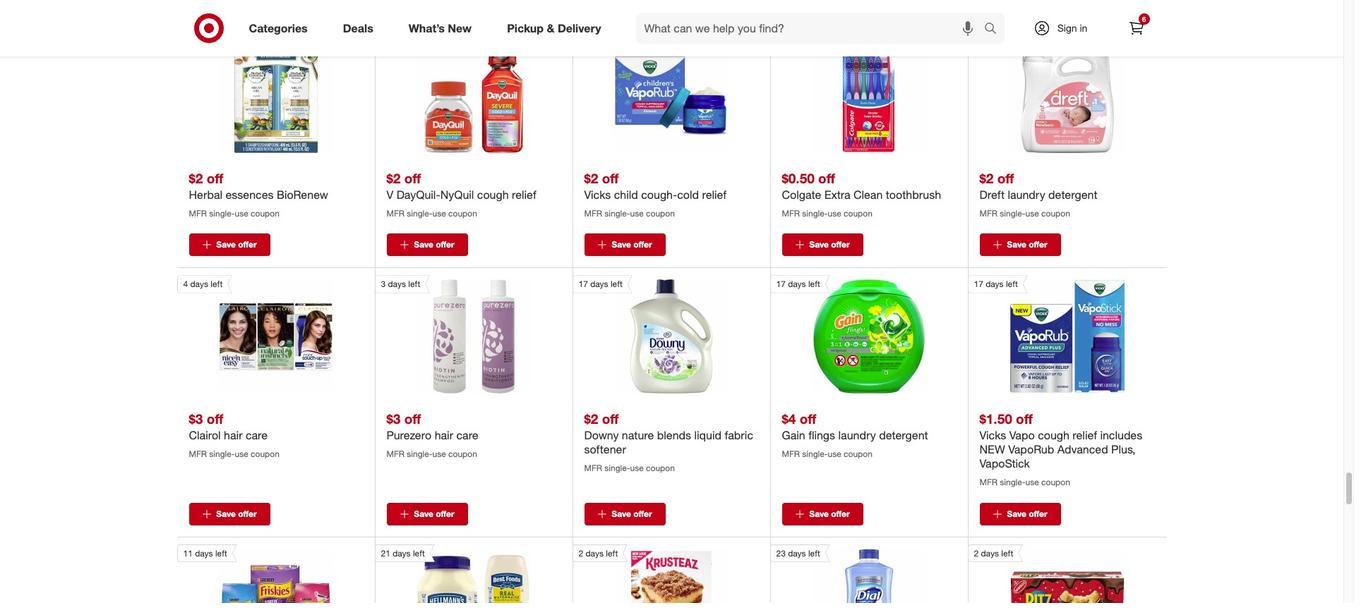 Task type: describe. For each thing, give the bounding box(es) containing it.
save offer for gain flings laundry detergent
[[809, 509, 850, 519]]

$4 off gain flings laundry detergent mfr single-use coupon
[[782, 411, 928, 460]]

4
[[183, 279, 188, 290]]

17 days left button for $4 off
[[770, 276, 926, 394]]

search
[[977, 22, 1011, 36]]

blends
[[657, 429, 691, 443]]

save offer for clairol hair care
[[216, 509, 257, 519]]

use inside $2 off herbal essences biorenew mfr single-use coupon
[[235, 208, 248, 219]]

softener
[[584, 443, 626, 457]]

care for purezero hair care
[[456, 429, 478, 443]]

dayquil-
[[397, 188, 440, 202]]

relief inside $1.50 off vicks vapo cough relief includes new vaporub advanced plus, vapostick mfr single-use coupon
[[1073, 429, 1097, 443]]

$2 off herbal essences biorenew mfr single-use coupon
[[189, 170, 328, 219]]

sign
[[1057, 22, 1077, 34]]

mfr inside $2 off dreft laundry detergent mfr single-use coupon
[[980, 208, 998, 219]]

sign in link
[[1021, 13, 1109, 44]]

pickup
[[507, 21, 544, 35]]

off for herbal essences biorenew
[[207, 170, 223, 187]]

categories
[[249, 21, 308, 35]]

save offer for vicks vapo cough relief includes new vaporub advanced plus, vapostick
[[1007, 509, 1047, 519]]

use inside the $0.50 off colgate extra clean toothbrush mfr single-use coupon
[[828, 208, 841, 219]]

use inside $3 off purezero hair care mfr single-use coupon
[[432, 449, 446, 460]]

single- inside $2 off herbal essences biorenew mfr single-use coupon
[[209, 208, 235, 219]]

single- inside the $0.50 off colgate extra clean toothbrush mfr single-use coupon
[[802, 208, 828, 219]]

use inside $3 off clairol hair care mfr single-use coupon
[[235, 449, 248, 460]]

$2 off vicks child cough-cold relief mfr single-use coupon
[[584, 170, 727, 219]]

use inside $2 off v dayquil-nyquil cough relief mfr single-use coupon
[[432, 208, 446, 219]]

use inside $2 off dreft laundry detergent mfr single-use coupon
[[1025, 208, 1039, 219]]

save offer for purezero hair care
[[414, 509, 454, 519]]

cough inside $2 off v dayquil-nyquil cough relief mfr single-use coupon
[[477, 188, 509, 202]]

save offer for colgate extra clean toothbrush
[[809, 240, 850, 250]]

11 days left button
[[177, 545, 333, 604]]

herbal
[[189, 188, 222, 202]]

save offer for v dayquil-nyquil cough relief
[[414, 240, 454, 250]]

save offer for vicks child cough-cold relief
[[612, 240, 652, 250]]

23
[[776, 548, 786, 559]]

$1.50
[[980, 411, 1012, 427]]

$2 for dreft
[[980, 170, 994, 187]]

11 days left
[[183, 548, 227, 559]]

mfr inside $2 off herbal essences biorenew mfr single-use coupon
[[189, 208, 207, 219]]

days for '17 days left' button for $4 off
[[788, 279, 806, 290]]

17 days left for $1.50
[[974, 279, 1018, 290]]

days for '17 days left' button associated with $2 off
[[590, 279, 608, 290]]

detergent inside $2 off dreft laundry detergent mfr single-use coupon
[[1048, 188, 1098, 202]]

mfr inside the $0.50 off colgate extra clean toothbrush mfr single-use coupon
[[782, 208, 800, 219]]

save for clairol hair care
[[216, 509, 236, 519]]

save offer button for downy nature blends liquid fabric softener
[[584, 503, 665, 526]]

2 for 1st 2 days left button from the right
[[974, 548, 979, 559]]

detergent inside $4 off gain flings laundry detergent mfr single-use coupon
[[879, 429, 928, 443]]

3
[[381, 279, 386, 290]]

single- inside $3 off clairol hair care mfr single-use coupon
[[209, 449, 235, 460]]

left inside button
[[808, 548, 820, 559]]

save offer button for v dayquil-nyquil cough relief
[[387, 234, 468, 257]]

offer for gain flings laundry detergent
[[831, 509, 850, 519]]

offer for v dayquil-nyquil cough relief
[[436, 240, 454, 250]]

off for gain flings laundry detergent
[[800, 411, 816, 427]]

cough-
[[641, 188, 677, 202]]

off for vicks vapo cough relief includes new vaporub advanced plus, vapostick
[[1016, 411, 1033, 427]]

$2 off v dayquil-nyquil cough relief mfr single-use coupon
[[387, 170, 536, 219]]

17 days left button for $2 off
[[572, 276, 729, 394]]

single- inside $1.50 off vicks vapo cough relief includes new vaporub advanced plus, vapostick mfr single-use coupon
[[1000, 478, 1025, 488]]

off for purezero hair care
[[404, 411, 421, 427]]

23 days left button
[[770, 545, 926, 604]]

mfr inside $2 off v dayquil-nyquil cough relief mfr single-use coupon
[[387, 208, 405, 219]]

$0.50 off colgate extra clean toothbrush mfr single-use coupon
[[782, 170, 941, 219]]

offer for colgate extra clean toothbrush
[[831, 240, 850, 250]]

$4
[[782, 411, 796, 427]]

extra
[[824, 188, 850, 202]]

hair for clairol
[[224, 429, 242, 443]]

use inside $2 off vicks child cough-cold relief mfr single-use coupon
[[630, 208, 644, 219]]

save for colgate extra clean toothbrush
[[809, 240, 829, 250]]

nyquil
[[440, 188, 474, 202]]

23 days left
[[776, 548, 820, 559]]

categories link
[[237, 13, 325, 44]]

save for v dayquil-nyquil cough relief
[[414, 240, 433, 250]]

new
[[980, 443, 1005, 457]]

coupon inside $2 off vicks child cough-cold relief mfr single-use coupon
[[646, 208, 675, 219]]

coupon inside $3 off clairol hair care mfr single-use coupon
[[251, 449, 279, 460]]

17 for $4 off
[[776, 279, 786, 290]]

mfr inside $4 off gain flings laundry detergent mfr single-use coupon
[[782, 449, 800, 460]]

save offer button for gain flings laundry detergent
[[782, 503, 863, 526]]

21
[[381, 548, 390, 559]]

use inside $4 off gain flings laundry detergent mfr single-use coupon
[[828, 449, 841, 460]]

4 days left button
[[177, 276, 333, 394]]

mfr inside $3 off purezero hair care mfr single-use coupon
[[387, 449, 405, 460]]

single- inside $4 off gain flings laundry detergent mfr single-use coupon
[[802, 449, 828, 460]]

dreft
[[980, 188, 1005, 202]]

17 days left for $4
[[776, 279, 820, 290]]

save offer button for vicks vapo cough relief includes new vaporub advanced plus, vapostick
[[980, 503, 1061, 526]]

2 for second 2 days left button from right
[[579, 548, 583, 559]]

plus,
[[1111, 443, 1136, 457]]

save for downy nature blends liquid fabric softener
[[612, 509, 631, 519]]

off for clairol hair care
[[207, 411, 223, 427]]

coupon inside $4 off gain flings laundry detergent mfr single-use coupon
[[844, 449, 873, 460]]

new
[[448, 21, 472, 35]]

mfr inside $2 off vicks child cough-cold relief mfr single-use coupon
[[584, 208, 602, 219]]

colgate
[[782, 188, 821, 202]]

what's new
[[409, 21, 472, 35]]

days for 21 days left button
[[393, 548, 411, 559]]

What can we help you find? suggestions appear below search field
[[636, 13, 987, 44]]

coupon inside $2 off downy nature blends liquid fabric softener mfr single-use coupon
[[646, 463, 675, 474]]

clairol
[[189, 429, 221, 443]]

days for 1st 2 days left button from the right
[[981, 548, 999, 559]]

flings
[[808, 429, 835, 443]]

use inside $1.50 off vicks vapo cough relief includes new vaporub advanced plus, vapostick mfr single-use coupon
[[1025, 478, 1039, 488]]

11
[[183, 548, 193, 559]]

coupon inside the $0.50 off colgate extra clean toothbrush mfr single-use coupon
[[844, 208, 873, 219]]

single- inside $2 off vicks child cough-cold relief mfr single-use coupon
[[605, 208, 630, 219]]

left inside "button"
[[215, 548, 227, 559]]

$2 for vicks
[[584, 170, 598, 187]]

fabric
[[725, 429, 753, 443]]

biorenew
[[277, 188, 328, 202]]

vaporub
[[1008, 443, 1054, 457]]

4 days left
[[183, 279, 223, 290]]

single- inside $3 off purezero hair care mfr single-use coupon
[[407, 449, 432, 460]]

offer for vicks vapo cough relief includes new vaporub advanced plus, vapostick
[[1029, 509, 1047, 519]]

save offer button for colgate extra clean toothbrush
[[782, 234, 863, 257]]

coupon inside $3 off purezero hair care mfr single-use coupon
[[448, 449, 477, 460]]

$1.50 off vicks vapo cough relief includes new vaporub advanced plus, vapostick mfr single-use coupon
[[980, 411, 1142, 488]]

advanced
[[1057, 443, 1108, 457]]

days for 11 days left "button"
[[195, 548, 213, 559]]

17 days left button for $1.50 off
[[968, 276, 1124, 394]]

$3 off clairol hair care mfr single-use coupon
[[189, 411, 279, 460]]

save offer button for purezero hair care
[[387, 503, 468, 526]]

&
[[547, 21, 555, 35]]

vicks for $2
[[584, 188, 611, 202]]

$2 for herbal
[[189, 170, 203, 187]]



Task type: locate. For each thing, give the bounding box(es) containing it.
what's new link
[[397, 13, 489, 44]]

hair inside $3 off purezero hair care mfr single-use coupon
[[435, 429, 453, 443]]

2 horizontal spatial 17 days left
[[974, 279, 1018, 290]]

2 2 from the left
[[974, 548, 979, 559]]

vicks left child
[[584, 188, 611, 202]]

2 17 days left from the left
[[776, 279, 820, 290]]

0 horizontal spatial 17 days left
[[579, 279, 623, 290]]

$2 for downy
[[584, 411, 598, 427]]

single- inside $2 off v dayquil-nyquil cough relief mfr single-use coupon
[[407, 208, 432, 219]]

17 days left for $2
[[579, 279, 623, 290]]

offer for dreft laundry detergent
[[1029, 240, 1047, 250]]

save offer down $2 off dreft laundry detergent mfr single-use coupon
[[1007, 240, 1047, 250]]

1 vertical spatial laundry
[[838, 429, 876, 443]]

3 17 from the left
[[974, 279, 983, 290]]

1 $3 from the left
[[189, 411, 203, 427]]

laundry inside $2 off dreft laundry detergent mfr single-use coupon
[[1008, 188, 1045, 202]]

0 horizontal spatial 2 days left button
[[572, 545, 729, 604]]

$2 off downy nature blends liquid fabric softener mfr single-use coupon
[[584, 411, 753, 474]]

2
[[579, 548, 583, 559], [974, 548, 979, 559]]

save down $2 off dreft laundry detergent mfr single-use coupon
[[1007, 240, 1026, 250]]

0 horizontal spatial hair
[[224, 429, 242, 443]]

care for clairol hair care
[[246, 429, 268, 443]]

off inside $2 off v dayquil-nyquil cough relief mfr single-use coupon
[[404, 170, 421, 187]]

off inside $1.50 off vicks vapo cough relief includes new vaporub advanced plus, vapostick mfr single-use coupon
[[1016, 411, 1033, 427]]

save up 4 days left
[[216, 240, 236, 250]]

2 care from the left
[[456, 429, 478, 443]]

essences
[[226, 188, 274, 202]]

save offer for herbal essences biorenew
[[216, 240, 257, 250]]

relief inside $2 off vicks child cough-cold relief mfr single-use coupon
[[702, 188, 727, 202]]

delivery
[[558, 21, 601, 35]]

cough right nyquil
[[477, 188, 509, 202]]

3 days left button
[[375, 276, 531, 394]]

offer for clairol hair care
[[238, 509, 257, 519]]

single- inside $2 off downy nature blends liquid fabric softener mfr single-use coupon
[[605, 463, 630, 474]]

off inside $3 off purezero hair care mfr single-use coupon
[[404, 411, 421, 427]]

6
[[1142, 15, 1146, 23]]

save offer button up the 23 days left
[[782, 503, 863, 526]]

days inside "button"
[[195, 548, 213, 559]]

save offer up 3 days left
[[414, 240, 454, 250]]

off inside $2 off downy nature blends liquid fabric softener mfr single-use coupon
[[602, 411, 619, 427]]

save for purezero hair care
[[414, 509, 433, 519]]

0 vertical spatial laundry
[[1008, 188, 1045, 202]]

care
[[246, 429, 268, 443], [456, 429, 478, 443]]

deals
[[343, 21, 373, 35]]

left
[[211, 279, 223, 290], [408, 279, 420, 290], [611, 279, 623, 290], [808, 279, 820, 290], [1006, 279, 1018, 290], [215, 548, 227, 559], [413, 548, 425, 559], [606, 548, 618, 559], [808, 548, 820, 559], [1001, 548, 1013, 559]]

save offer for downy nature blends liquid fabric softener
[[612, 509, 652, 519]]

6 link
[[1121, 13, 1152, 44]]

relief right nyquil
[[512, 188, 536, 202]]

1 vertical spatial cough
[[1038, 429, 1070, 443]]

single- down herbal
[[209, 208, 235, 219]]

single- down child
[[605, 208, 630, 219]]

0 horizontal spatial 17
[[579, 279, 588, 290]]

includes
[[1100, 429, 1142, 443]]

offer for herbal essences biorenew
[[238, 240, 257, 250]]

vicks inside $1.50 off vicks vapo cough relief includes new vaporub advanced plus, vapostick mfr single-use coupon
[[980, 429, 1006, 443]]

save offer down vapostick at right bottom
[[1007, 509, 1047, 519]]

single- down clairol
[[209, 449, 235, 460]]

3 17 days left from the left
[[974, 279, 1018, 290]]

off inside the $0.50 off colgate extra clean toothbrush mfr single-use coupon
[[818, 170, 835, 187]]

off inside $2 off dreft laundry detergent mfr single-use coupon
[[997, 170, 1014, 187]]

off for colgate extra clean toothbrush
[[818, 170, 835, 187]]

single- inside $2 off dreft laundry detergent mfr single-use coupon
[[1000, 208, 1025, 219]]

2 days left button
[[572, 545, 729, 604], [968, 545, 1124, 604]]

$2
[[189, 170, 203, 187], [387, 170, 401, 187], [584, 170, 598, 187], [980, 170, 994, 187], [584, 411, 598, 427]]

mfr inside $1.50 off vicks vapo cough relief includes new vaporub advanced plus, vapostick mfr single-use coupon
[[980, 478, 998, 488]]

1 horizontal spatial hair
[[435, 429, 453, 443]]

1 horizontal spatial 17 days left
[[776, 279, 820, 290]]

mfr inside $3 off clairol hair care mfr single-use coupon
[[189, 449, 207, 460]]

hair
[[224, 429, 242, 443], [435, 429, 453, 443]]

1 horizontal spatial detergent
[[1048, 188, 1098, 202]]

laundry right dreft
[[1008, 188, 1045, 202]]

toothbrush
[[886, 188, 941, 202]]

1 horizontal spatial vicks
[[980, 429, 1006, 443]]

1 17 from the left
[[579, 279, 588, 290]]

$2 inside $2 off downy nature blends liquid fabric softener mfr single-use coupon
[[584, 411, 598, 427]]

save offer button
[[189, 234, 270, 257], [387, 234, 468, 257], [584, 234, 665, 257], [782, 234, 863, 257], [980, 234, 1061, 257], [189, 503, 270, 526], [387, 503, 468, 526], [584, 503, 665, 526], [782, 503, 863, 526], [980, 503, 1061, 526]]

in
[[1080, 22, 1087, 34]]

child
[[614, 188, 638, 202]]

offer for vicks child cough-cold relief
[[633, 240, 652, 250]]

0 horizontal spatial relief
[[512, 188, 536, 202]]

save offer button down $2 off dreft laundry detergent mfr single-use coupon
[[980, 234, 1061, 257]]

off up vapo
[[1016, 411, 1033, 427]]

days for 3 days left button
[[388, 279, 406, 290]]

clean
[[854, 188, 883, 202]]

0 horizontal spatial vicks
[[584, 188, 611, 202]]

relief right cold
[[702, 188, 727, 202]]

vicks inside $2 off vicks child cough-cold relief mfr single-use coupon
[[584, 188, 611, 202]]

off
[[207, 170, 223, 187], [404, 170, 421, 187], [602, 170, 619, 187], [818, 170, 835, 187], [997, 170, 1014, 187], [207, 411, 223, 427], [404, 411, 421, 427], [602, 411, 619, 427], [800, 411, 816, 427], [1016, 411, 1033, 427]]

sign in
[[1057, 22, 1087, 34]]

what's
[[409, 21, 445, 35]]

2 17 from the left
[[776, 279, 786, 290]]

save offer down extra in the top of the page
[[809, 240, 850, 250]]

save offer down softener
[[612, 509, 652, 519]]

cold
[[677, 188, 699, 202]]

gain
[[782, 429, 805, 443]]

care inside $3 off clairol hair care mfr single-use coupon
[[246, 429, 268, 443]]

laundry right flings
[[838, 429, 876, 443]]

purezero
[[387, 429, 431, 443]]

1 2 days left button from the left
[[572, 545, 729, 604]]

off up herbal
[[207, 170, 223, 187]]

1 vertical spatial vicks
[[980, 429, 1006, 443]]

off up extra in the top of the page
[[818, 170, 835, 187]]

single- down vapostick at right bottom
[[1000, 478, 1025, 488]]

2 horizontal spatial 17 days left button
[[968, 276, 1124, 394]]

17 for $1.50 off
[[974, 279, 983, 290]]

search button
[[977, 13, 1011, 47]]

1 horizontal spatial 2 days left button
[[968, 545, 1124, 604]]

2 days left for second 2 days left button from right
[[579, 548, 618, 559]]

$3 off purezero hair care mfr single-use coupon
[[387, 411, 478, 460]]

save offer up the 23 days left
[[809, 509, 850, 519]]

deals link
[[331, 13, 391, 44]]

$0.50
[[782, 170, 815, 187]]

$3 for clairol hair care
[[189, 411, 203, 427]]

2 $3 from the left
[[387, 411, 401, 427]]

off up dreft
[[997, 170, 1014, 187]]

off right $4
[[800, 411, 816, 427]]

cough inside $1.50 off vicks vapo cough relief includes new vaporub advanced plus, vapostick mfr single-use coupon
[[1038, 429, 1070, 443]]

single- down colgate
[[802, 208, 828, 219]]

0 horizontal spatial 2 days left
[[579, 548, 618, 559]]

care right purezero
[[456, 429, 478, 443]]

coupon
[[251, 208, 279, 219], [448, 208, 477, 219], [646, 208, 675, 219], [844, 208, 873, 219], [1041, 208, 1070, 219], [251, 449, 279, 460], [448, 449, 477, 460], [844, 449, 873, 460], [646, 463, 675, 474], [1041, 478, 1070, 488]]

days for 4 days left button
[[190, 279, 208, 290]]

off inside $2 off herbal essences biorenew mfr single-use coupon
[[207, 170, 223, 187]]

vapostick
[[980, 457, 1030, 471]]

save up 11 days left
[[216, 509, 236, 519]]

coupon inside $2 off herbal essences biorenew mfr single-use coupon
[[251, 208, 279, 219]]

1 horizontal spatial 17 days left button
[[770, 276, 926, 394]]

off inside $4 off gain flings laundry detergent mfr single-use coupon
[[800, 411, 816, 427]]

2 days left for 1st 2 days left button from the right
[[974, 548, 1013, 559]]

offer for downy nature blends liquid fabric softener
[[633, 509, 652, 519]]

3 17 days left button from the left
[[968, 276, 1124, 394]]

save down colgate
[[809, 240, 829, 250]]

0 horizontal spatial detergent
[[879, 429, 928, 443]]

save offer button for herbal essences biorenew
[[189, 234, 270, 257]]

$3 for purezero hair care
[[387, 411, 401, 427]]

1 horizontal spatial 2
[[974, 548, 979, 559]]

1 horizontal spatial care
[[456, 429, 478, 443]]

laundry inside $4 off gain flings laundry detergent mfr single-use coupon
[[838, 429, 876, 443]]

3 days left
[[381, 279, 420, 290]]

1 vertical spatial detergent
[[879, 429, 928, 443]]

$3 inside $3 off purezero hair care mfr single-use coupon
[[387, 411, 401, 427]]

1 2 from the left
[[579, 548, 583, 559]]

nature
[[622, 429, 654, 443]]

save down child
[[612, 240, 631, 250]]

use
[[235, 208, 248, 219], [432, 208, 446, 219], [630, 208, 644, 219], [828, 208, 841, 219], [1025, 208, 1039, 219], [235, 449, 248, 460], [432, 449, 446, 460], [828, 449, 841, 460], [630, 463, 644, 474], [1025, 478, 1039, 488]]

vapo
[[1009, 429, 1035, 443]]

mfr inside $2 off downy nature blends liquid fabric softener mfr single-use coupon
[[584, 463, 602, 474]]

save up 21 days left
[[414, 509, 433, 519]]

off up downy
[[602, 411, 619, 427]]

0 horizontal spatial 2
[[579, 548, 583, 559]]

downy
[[584, 429, 619, 443]]

save down vapostick at right bottom
[[1007, 509, 1026, 519]]

off for v dayquil-nyquil cough relief
[[404, 170, 421, 187]]

21 days left
[[381, 548, 425, 559]]

1 horizontal spatial laundry
[[1008, 188, 1045, 202]]

save down softener
[[612, 509, 631, 519]]

relief for v dayquil-nyquil cough relief
[[512, 188, 536, 202]]

offer for purezero hair care
[[436, 509, 454, 519]]

cough
[[477, 188, 509, 202], [1038, 429, 1070, 443]]

hair right clairol
[[224, 429, 242, 443]]

pickup & delivery
[[507, 21, 601, 35]]

$2 inside $2 off herbal essences biorenew mfr single-use coupon
[[189, 170, 203, 187]]

save for vicks vapo cough relief includes new vaporub advanced plus, vapostick
[[1007, 509, 1026, 519]]

1 horizontal spatial 17
[[776, 279, 786, 290]]

1 horizontal spatial 2 days left
[[974, 548, 1013, 559]]

single- down purezero
[[407, 449, 432, 460]]

save offer button up 4 days left
[[189, 234, 270, 257]]

off up clairol
[[207, 411, 223, 427]]

off up dayquil-
[[404, 170, 421, 187]]

coupon inside $1.50 off vicks vapo cough relief includes new vaporub advanced plus, vapostick mfr single-use coupon
[[1041, 478, 1070, 488]]

save for dreft laundry detergent
[[1007, 240, 1026, 250]]

0 horizontal spatial cough
[[477, 188, 509, 202]]

off for vicks child cough-cold relief
[[602, 170, 619, 187]]

laundry
[[1008, 188, 1045, 202], [838, 429, 876, 443]]

off for dreft laundry detergent
[[997, 170, 1014, 187]]

single-
[[209, 208, 235, 219], [407, 208, 432, 219], [605, 208, 630, 219], [802, 208, 828, 219], [1000, 208, 1025, 219], [209, 449, 235, 460], [407, 449, 432, 460], [802, 449, 828, 460], [605, 463, 630, 474], [1000, 478, 1025, 488]]

cough right vapo
[[1038, 429, 1070, 443]]

save offer for dreft laundry detergent
[[1007, 240, 1047, 250]]

relief
[[512, 188, 536, 202], [702, 188, 727, 202], [1073, 429, 1097, 443]]

off up purezero
[[404, 411, 421, 427]]

days
[[190, 279, 208, 290], [388, 279, 406, 290], [590, 279, 608, 290], [788, 279, 806, 290], [986, 279, 1004, 290], [195, 548, 213, 559], [393, 548, 411, 559], [586, 548, 604, 559], [788, 548, 806, 559], [981, 548, 999, 559]]

relief inside $2 off v dayquil-nyquil cough relief mfr single-use coupon
[[512, 188, 536, 202]]

use inside $2 off downy nature blends liquid fabric softener mfr single-use coupon
[[630, 463, 644, 474]]

save offer button up 11 days left
[[189, 503, 270, 526]]

2 2 days left from the left
[[974, 548, 1013, 559]]

2 hair from the left
[[435, 429, 453, 443]]

relief for vicks child cough-cold relief
[[702, 188, 727, 202]]

save offer button for vicks child cough-cold relief
[[584, 234, 665, 257]]

save offer up 11 days left
[[216, 509, 257, 519]]

17 days left
[[579, 279, 623, 290], [776, 279, 820, 290], [974, 279, 1018, 290]]

save up 3 days left
[[414, 240, 433, 250]]

17 for $2 off
[[579, 279, 588, 290]]

save for vicks child cough-cold relief
[[612, 240, 631, 250]]

days for '17 days left' button related to $1.50 off
[[986, 279, 1004, 290]]

single- down softener
[[605, 463, 630, 474]]

1 hair from the left
[[224, 429, 242, 443]]

hair for purezero
[[435, 429, 453, 443]]

off inside $3 off clairol hair care mfr single-use coupon
[[207, 411, 223, 427]]

1 horizontal spatial cough
[[1038, 429, 1070, 443]]

save offer button down child
[[584, 234, 665, 257]]

off for downy nature blends liquid fabric softener
[[602, 411, 619, 427]]

2 17 days left button from the left
[[770, 276, 926, 394]]

0 horizontal spatial laundry
[[838, 429, 876, 443]]

save offer down essences
[[216, 240, 257, 250]]

0 vertical spatial detergent
[[1048, 188, 1098, 202]]

save offer button down vapostick at right bottom
[[980, 503, 1061, 526]]

1 horizontal spatial relief
[[702, 188, 727, 202]]

1 17 days left button from the left
[[572, 276, 729, 394]]

save offer down child
[[612, 240, 652, 250]]

hair inside $3 off clairol hair care mfr single-use coupon
[[224, 429, 242, 443]]

17
[[579, 279, 588, 290], [776, 279, 786, 290], [974, 279, 983, 290]]

save offer button up 21 days left
[[387, 503, 468, 526]]

v
[[387, 188, 393, 202]]

0 horizontal spatial care
[[246, 429, 268, 443]]

save offer up 21 days left
[[414, 509, 454, 519]]

days for second 2 days left button from right
[[586, 548, 604, 559]]

vicks
[[584, 188, 611, 202], [980, 429, 1006, 443]]

2 horizontal spatial 17
[[974, 279, 983, 290]]

relief left includes
[[1073, 429, 1097, 443]]

0 vertical spatial cough
[[477, 188, 509, 202]]

save offer button down softener
[[584, 503, 665, 526]]

$2 for v
[[387, 170, 401, 187]]

0 horizontal spatial $3
[[189, 411, 203, 427]]

$3 inside $3 off clairol hair care mfr single-use coupon
[[189, 411, 203, 427]]

save offer
[[216, 240, 257, 250], [414, 240, 454, 250], [612, 240, 652, 250], [809, 240, 850, 250], [1007, 240, 1047, 250], [216, 509, 257, 519], [414, 509, 454, 519], [612, 509, 652, 519], [809, 509, 850, 519], [1007, 509, 1047, 519]]

pickup & delivery link
[[495, 13, 619, 44]]

save for gain flings laundry detergent
[[809, 509, 829, 519]]

save
[[216, 240, 236, 250], [414, 240, 433, 250], [612, 240, 631, 250], [809, 240, 829, 250], [1007, 240, 1026, 250], [216, 509, 236, 519], [414, 509, 433, 519], [612, 509, 631, 519], [809, 509, 829, 519], [1007, 509, 1026, 519]]

days inside button
[[788, 548, 806, 559]]

$3 up purezero
[[387, 411, 401, 427]]

save offer button up 3 days left
[[387, 234, 468, 257]]

off up child
[[602, 170, 619, 187]]

0 vertical spatial vicks
[[584, 188, 611, 202]]

single- down dayquil-
[[407, 208, 432, 219]]

care right clairol
[[246, 429, 268, 443]]

17 days left button
[[572, 276, 729, 394], [770, 276, 926, 394], [968, 276, 1124, 394]]

days for 23 days left button
[[788, 548, 806, 559]]

$2 inside $2 off v dayquil-nyquil cough relief mfr single-use coupon
[[387, 170, 401, 187]]

1 17 days left from the left
[[579, 279, 623, 290]]

1 care from the left
[[246, 429, 268, 443]]

detergent
[[1048, 188, 1098, 202], [879, 429, 928, 443]]

$2 inside $2 off vicks child cough-cold relief mfr single-use coupon
[[584, 170, 598, 187]]

$3 up clairol
[[189, 411, 203, 427]]

2 horizontal spatial relief
[[1073, 429, 1097, 443]]

1 horizontal spatial $3
[[387, 411, 401, 427]]

single- down dreft
[[1000, 208, 1025, 219]]

liquid
[[694, 429, 722, 443]]

$3
[[189, 411, 203, 427], [387, 411, 401, 427]]

21 days left button
[[375, 545, 531, 604]]

1 2 days left from the left
[[579, 548, 618, 559]]

2 days left
[[579, 548, 618, 559], [974, 548, 1013, 559]]

single- down flings
[[802, 449, 828, 460]]

coupon inside $2 off dreft laundry detergent mfr single-use coupon
[[1041, 208, 1070, 219]]

save up the 23 days left
[[809, 509, 829, 519]]

save offer button for dreft laundry detergent
[[980, 234, 1061, 257]]

vicks down $1.50
[[980, 429, 1006, 443]]

coupon inside $2 off v dayquil-nyquil cough relief mfr single-use coupon
[[448, 208, 477, 219]]

$2 inside $2 off dreft laundry detergent mfr single-use coupon
[[980, 170, 994, 187]]

vicks for $1.50
[[980, 429, 1006, 443]]

hair right purezero
[[435, 429, 453, 443]]

save for herbal essences biorenew
[[216, 240, 236, 250]]

$2 off dreft laundry detergent mfr single-use coupon
[[980, 170, 1098, 219]]

off inside $2 off vicks child cough-cold relief mfr single-use coupon
[[602, 170, 619, 187]]

care inside $3 off purezero hair care mfr single-use coupon
[[456, 429, 478, 443]]

0 horizontal spatial 17 days left button
[[572, 276, 729, 394]]

save offer button for clairol hair care
[[189, 503, 270, 526]]

mfr
[[189, 208, 207, 219], [387, 208, 405, 219], [584, 208, 602, 219], [782, 208, 800, 219], [980, 208, 998, 219], [189, 449, 207, 460], [387, 449, 405, 460], [782, 449, 800, 460], [584, 463, 602, 474], [980, 478, 998, 488]]

save offer button down extra in the top of the page
[[782, 234, 863, 257]]

2 2 days left button from the left
[[968, 545, 1124, 604]]



Task type: vqa. For each thing, say whether or not it's contained in the screenshot.
offer
yes



